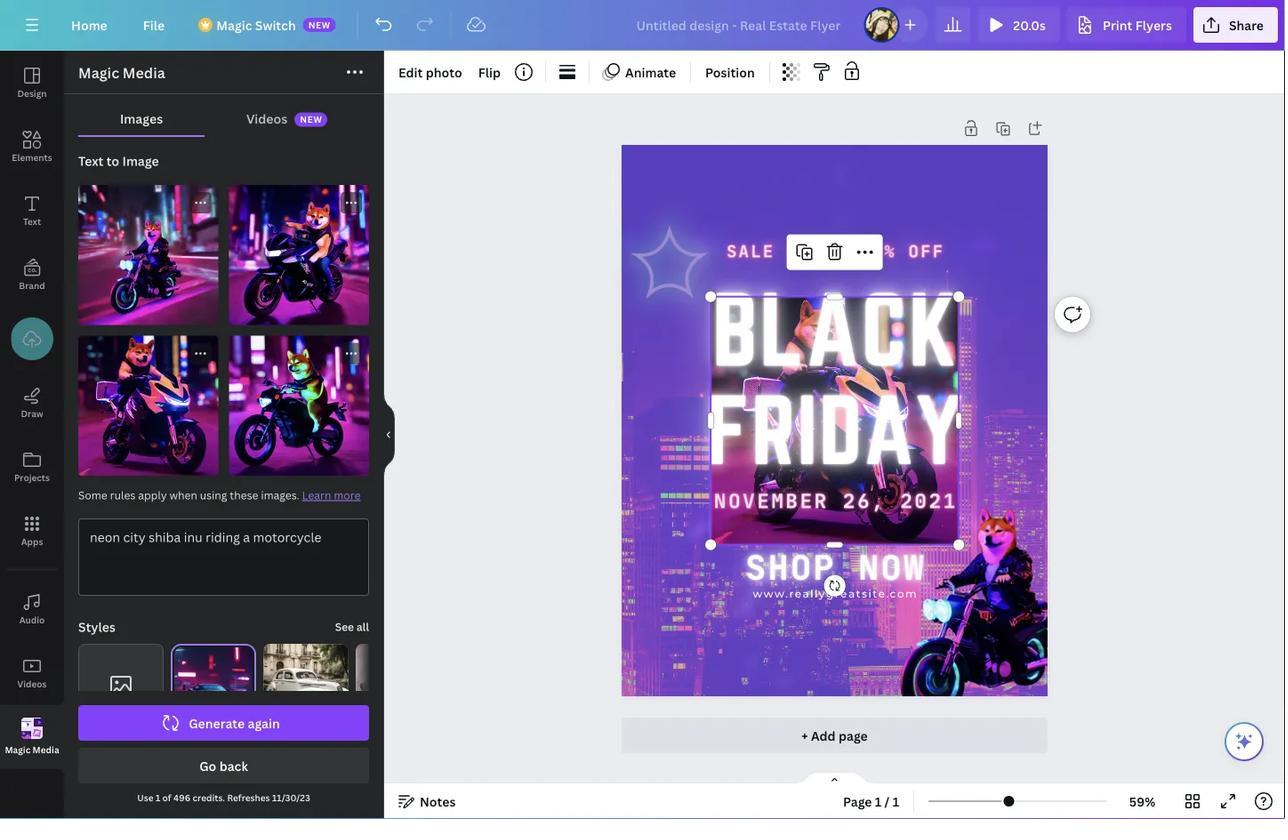 Task type: locate. For each thing, give the bounding box(es) containing it.
magic inside main menu bar
[[216, 16, 252, 33]]

print
[[1103, 16, 1133, 33]]

Design title text field
[[622, 7, 857, 43]]

styles
[[78, 619, 116, 636]]

edit
[[399, 64, 423, 81]]

file button
[[129, 7, 179, 43]]

go back
[[199, 758, 248, 774]]

0 horizontal spatial text
[[23, 215, 41, 227]]

projects button
[[0, 435, 64, 499]]

1 vertical spatial text
[[23, 215, 41, 227]]

add
[[811, 727, 836, 744]]

see all
[[335, 620, 369, 634]]

flip
[[478, 64, 501, 81]]

media down "videos" 'button'
[[33, 744, 59, 756]]

1 horizontal spatial magic media
[[78, 63, 165, 82]]

media
[[123, 63, 165, 82], [33, 744, 59, 756]]

now
[[859, 546, 926, 588]]

generate
[[189, 715, 245, 732]]

when
[[170, 488, 197, 503]]

share
[[1229, 16, 1264, 33]]

learn more link
[[302, 488, 361, 503]]

text up brand 'button'
[[23, 215, 41, 227]]

see
[[335, 620, 354, 634]]

magic media inside button
[[5, 744, 59, 756]]

1 vertical spatial magic media
[[5, 744, 59, 756]]

0 vertical spatial new
[[308, 19, 331, 31]]

1 left / at the bottom right of the page
[[875, 793, 882, 810]]

magic
[[216, 16, 252, 33], [78, 63, 119, 82], [5, 744, 30, 756]]

use 1 of 496 credits. refreshes 11/30/23
[[137, 792, 310, 804]]

main menu bar
[[0, 0, 1286, 51]]

home
[[71, 16, 107, 33]]

496
[[174, 792, 191, 804]]

0 vertical spatial media
[[123, 63, 165, 82]]

1 horizontal spatial videos
[[246, 110, 288, 127]]

text to image
[[78, 153, 159, 169]]

text
[[78, 153, 103, 169], [23, 215, 41, 227]]

canva assistant image
[[1234, 731, 1255, 753]]

generate again
[[189, 715, 280, 732]]

magic down home
[[78, 63, 119, 82]]

switch
[[255, 16, 296, 33]]

0 vertical spatial videos
[[246, 110, 288, 127]]

1 vertical spatial to
[[824, 241, 848, 262]]

text left "image"
[[78, 153, 103, 169]]

november
[[714, 489, 829, 513]]

1 vertical spatial magic
[[78, 63, 119, 82]]

1 horizontal spatial media
[[123, 63, 165, 82]]

see all button
[[335, 618, 369, 636]]

videos inside 'button'
[[17, 678, 47, 690]]

0 horizontal spatial media
[[33, 744, 59, 756]]

+ add page button
[[622, 718, 1048, 754]]

magic media up images
[[78, 63, 165, 82]]

11/30/23
[[272, 792, 310, 804]]

20.0s
[[1014, 16, 1046, 33]]

0 horizontal spatial to
[[106, 153, 119, 169]]

1 right / at the bottom right of the page
[[893, 793, 900, 810]]

position button
[[698, 58, 762, 86]]

magic media down "videos" 'button'
[[5, 744, 59, 756]]

notes button
[[391, 787, 463, 816]]

media inside magic media button
[[33, 744, 59, 756]]

more
[[334, 488, 361, 503]]

1 vertical spatial media
[[33, 744, 59, 756]]

2 horizontal spatial 1
[[893, 793, 900, 810]]

0 vertical spatial text
[[78, 153, 103, 169]]

new
[[308, 19, 331, 31], [300, 114, 322, 126]]

text inside button
[[23, 215, 41, 227]]

2 horizontal spatial magic
[[216, 16, 252, 33]]

neon city shiba inu riding a motorcycle image
[[78, 185, 218, 325], [229, 185, 369, 325], [78, 336, 218, 476], [229, 336, 369, 476]]

0 horizontal spatial magic
[[5, 744, 30, 756]]

0 horizontal spatial videos
[[17, 678, 47, 690]]

1 left the of
[[156, 792, 160, 804]]

1 vertical spatial videos
[[17, 678, 47, 690]]

all
[[357, 620, 369, 634]]

generate again button
[[78, 706, 369, 741]]

www.reallygreatsite.com
[[753, 587, 918, 600]]

2 vertical spatial magic
[[5, 744, 30, 756]]

show pages image
[[792, 771, 878, 786]]

text for text to image
[[78, 153, 103, 169]]

media up images button
[[123, 63, 165, 82]]

go
[[199, 758, 217, 774]]

new inside main menu bar
[[308, 19, 331, 31]]

uploads
[[14, 351, 50, 363]]

1 horizontal spatial to
[[824, 241, 848, 262]]

1 horizontal spatial 1
[[875, 793, 882, 810]]

0 horizontal spatial 1
[[156, 792, 160, 804]]

page 1 / 1
[[843, 793, 900, 810]]

1 vertical spatial new
[[300, 114, 322, 126]]

26,
[[843, 489, 886, 513]]

some
[[78, 488, 107, 503]]

file
[[143, 16, 165, 33]]

audio button
[[0, 577, 64, 641]]

to left "image"
[[106, 153, 119, 169]]

apps
[[21, 536, 43, 548]]

to right the "up"
[[824, 241, 848, 262]]

0 vertical spatial magic media
[[78, 63, 165, 82]]

images
[[120, 110, 163, 127]]

0 vertical spatial magic
[[216, 16, 252, 33]]

magic left switch
[[216, 16, 252, 33]]

notes
[[420, 793, 456, 810]]

magic down "videos" 'button'
[[5, 744, 30, 756]]

magic media
[[78, 63, 165, 82], [5, 744, 59, 756]]

1 for /
[[875, 793, 882, 810]]

videos
[[246, 110, 288, 127], [17, 678, 47, 690]]

to
[[106, 153, 119, 169], [824, 241, 848, 262]]

design
[[17, 87, 47, 99]]

magic switch
[[216, 16, 296, 33]]

0 vertical spatial to
[[106, 153, 119, 169]]

shop now
[[746, 546, 926, 588]]

0 horizontal spatial magic media
[[5, 744, 59, 756]]

1 horizontal spatial text
[[78, 153, 103, 169]]

learn
[[302, 488, 331, 503]]



Task type: describe. For each thing, give the bounding box(es) containing it.
images button
[[78, 101, 205, 135]]

of
[[162, 792, 171, 804]]

+
[[802, 727, 808, 744]]

brand button
[[0, 243, 64, 307]]

2021
[[901, 489, 958, 513]]

up
[[787, 241, 812, 262]]

59%
[[1130, 793, 1156, 810]]

audio
[[19, 614, 45, 626]]

sale up to 50% off
[[727, 241, 945, 262]]

share button
[[1194, 7, 1278, 43]]

projects
[[14, 472, 50, 484]]

elements button
[[0, 115, 64, 179]]

text button
[[0, 179, 64, 243]]

friday
[[707, 378, 965, 481]]

these
[[230, 488, 258, 503]]

edit photo
[[399, 64, 462, 81]]

print flyers
[[1103, 16, 1173, 33]]

draw
[[21, 407, 43, 419]]

/
[[885, 793, 890, 810]]

apply
[[138, 488, 167, 503]]

hide image
[[383, 392, 395, 478]]

page
[[843, 793, 872, 810]]

black
[[712, 274, 959, 384]]

off
[[909, 241, 945, 262]]

shop
[[746, 546, 836, 588]]

edit photo button
[[391, 58, 470, 86]]

side panel tab list
[[0, 51, 64, 770]]

design button
[[0, 51, 64, 115]]

use
[[137, 792, 153, 804]]

go back button
[[78, 748, 369, 784]]

brand
[[19, 279, 45, 291]]

back
[[219, 758, 248, 774]]

magic inside button
[[5, 744, 30, 756]]

animate button
[[597, 58, 683, 86]]

apps button
[[0, 499, 64, 563]]

flip button
[[471, 58, 508, 86]]

1 for of
[[156, 792, 160, 804]]

magic media button
[[0, 706, 64, 770]]

credits.
[[193, 792, 225, 804]]

+ add page
[[802, 727, 868, 744]]

text for text
[[23, 215, 41, 227]]

page
[[839, 727, 868, 744]]

59% button
[[1114, 787, 1172, 816]]

home link
[[57, 7, 122, 43]]

Describe an image. Include objects, colors, places... text field
[[79, 520, 368, 595]]

photo
[[426, 64, 462, 81]]

20.0s button
[[978, 7, 1061, 43]]

rules
[[110, 488, 136, 503]]

refreshes
[[227, 792, 270, 804]]

november 26, 2021
[[714, 489, 958, 513]]

videos button
[[0, 641, 64, 706]]

using
[[200, 488, 227, 503]]

sale
[[727, 241, 775, 262]]

some rules apply when using these images. learn more
[[78, 488, 361, 503]]

50%
[[860, 241, 897, 262]]

again
[[248, 715, 280, 732]]

animate
[[625, 64, 676, 81]]

elements
[[12, 151, 52, 163]]

draw button
[[0, 371, 64, 435]]

position
[[706, 64, 755, 81]]

images.
[[261, 488, 300, 503]]

uploads button
[[0, 307, 64, 379]]

print flyers button
[[1068, 7, 1187, 43]]

1 horizontal spatial magic
[[78, 63, 119, 82]]

flyers
[[1136, 16, 1173, 33]]

image
[[122, 153, 159, 169]]



Task type: vqa. For each thing, say whether or not it's contained in the screenshot.
first Trimming, start edge SLIDER from left
no



